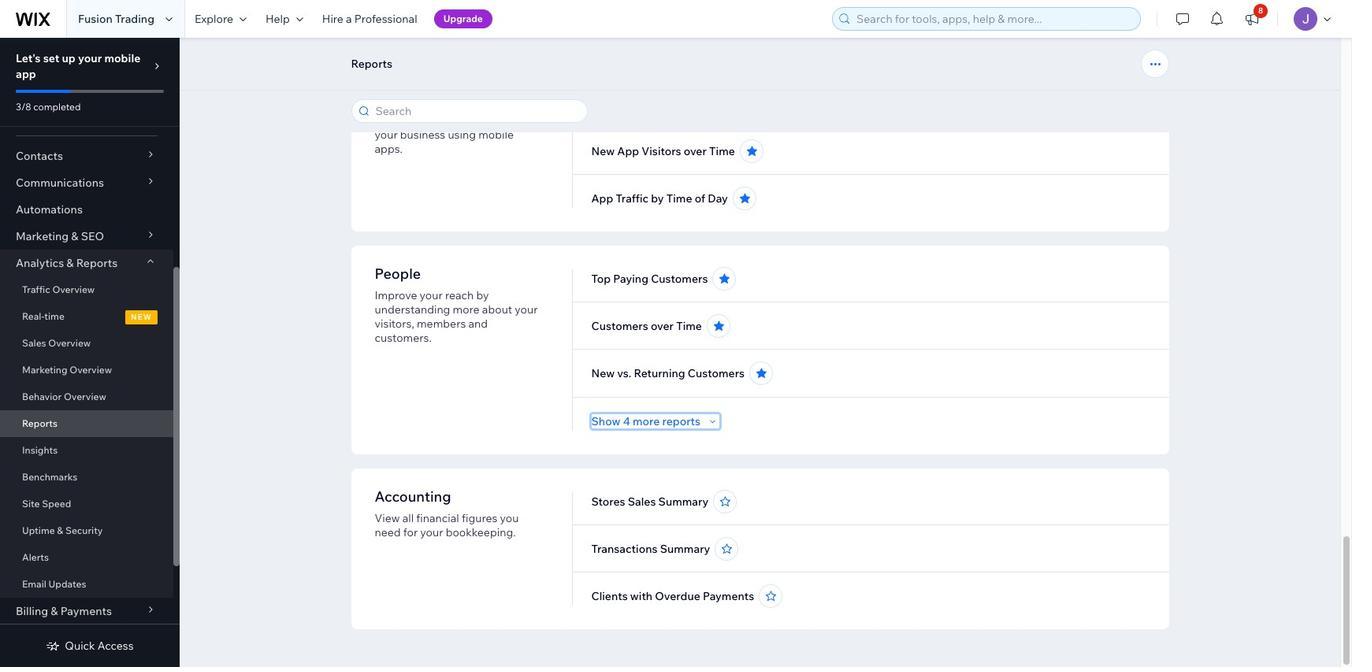 Task type: describe. For each thing, give the bounding box(es) containing it.
1 vertical spatial over
[[684, 144, 707, 158]]

sales overview link
[[0, 330, 173, 357]]

1 vertical spatial customers
[[591, 319, 648, 333]]

traffic for over
[[616, 97, 649, 111]]

& for billing
[[51, 604, 58, 619]]

alerts
[[22, 552, 49, 563]]

mobile inside members app learn how people engage with your business using mobile apps.
[[478, 128, 514, 142]]

time up day on the right
[[709, 144, 735, 158]]

reports for reports "link"
[[22, 418, 58, 429]]

4
[[623, 414, 630, 429]]

set
[[43, 51, 59, 65]]

your right about
[[515, 303, 538, 317]]

with inside members app learn how people engage with your business using mobile apps.
[[510, 113, 532, 128]]

analytics & reports
[[16, 256, 118, 270]]

engage
[[469, 113, 508, 128]]

accounting view all financial figures you need for your bookkeeping.
[[375, 488, 519, 540]]

your inside accounting view all financial figures you need for your bookkeeping.
[[420, 526, 443, 540]]

app up new app visitors over time
[[591, 97, 613, 111]]

understanding
[[375, 303, 450, 317]]

benchmarks link
[[0, 464, 173, 491]]

sales overview
[[22, 337, 91, 349]]

using
[[448, 128, 476, 142]]

real-
[[22, 310, 44, 322]]

learn
[[375, 113, 404, 128]]

app down new app visitors over time
[[591, 191, 613, 206]]

billing
[[16, 604, 48, 619]]

bookkeeping.
[[446, 526, 516, 540]]

billing & payments button
[[0, 598, 173, 625]]

contacts
[[16, 149, 63, 163]]

visitors
[[642, 144, 681, 158]]

your inside let's set up your mobile app
[[78, 51, 102, 65]]

traffic inside sidebar element
[[22, 284, 50, 296]]

clients with overdue payments
[[591, 589, 754, 604]]

a
[[346, 12, 352, 26]]

quick access button
[[46, 639, 134, 653]]

completed
[[33, 101, 81, 113]]

site speed link
[[0, 491, 173, 518]]

updates
[[49, 578, 86, 590]]

overdue
[[655, 589, 700, 604]]

time
[[44, 310, 64, 322]]

contacts button
[[0, 143, 173, 169]]

transactions
[[591, 542, 658, 556]]

show 4 more reports button
[[591, 414, 719, 429]]

sales inside sidebar element
[[22, 337, 46, 349]]

overview for sales overview
[[48, 337, 91, 349]]

analytics & reports button
[[0, 250, 173, 277]]

stores
[[591, 495, 625, 509]]

marketing overview
[[22, 364, 112, 376]]

email
[[22, 578, 46, 590]]

reports link
[[0, 411, 173, 437]]

1 vertical spatial summary
[[660, 542, 710, 556]]

0 vertical spatial over
[[651, 97, 674, 111]]

insights
[[22, 444, 58, 456]]

accounting
[[375, 488, 451, 506]]

time up new vs. returning customers
[[676, 319, 702, 333]]

your inside members app learn how people engage with your business using mobile apps.
[[375, 128, 398, 142]]

1 horizontal spatial more
[[633, 414, 660, 429]]

seo
[[81, 229, 104, 243]]

0 vertical spatial customers
[[651, 272, 708, 286]]

alerts link
[[0, 545, 173, 571]]

sidebar element
[[0, 38, 180, 667]]

reports button
[[343, 52, 400, 76]]

fusion
[[78, 12, 113, 26]]

overview for behavior overview
[[64, 391, 106, 403]]

more inside people improve your reach by understanding more about your visitors, members and customers.
[[453, 303, 480, 317]]

automations
[[16, 203, 83, 217]]

& for uptime
[[57, 525, 63, 537]]

& for analytics
[[66, 256, 74, 270]]

new for new vs. returning customers
[[591, 366, 615, 381]]

access
[[98, 639, 134, 653]]

hire a professional
[[322, 12, 417, 26]]

members
[[375, 90, 438, 108]]

help button
[[256, 0, 313, 38]]

2 vertical spatial customers
[[688, 366, 745, 381]]

improve
[[375, 288, 417, 303]]

explore
[[195, 12, 233, 26]]

financial
[[416, 511, 459, 526]]

2 vertical spatial over
[[651, 319, 674, 333]]

members app learn how people engage with your business using mobile apps.
[[375, 90, 532, 156]]

quick access
[[65, 639, 134, 653]]

new app visitors over time
[[591, 144, 735, 158]]

people
[[430, 113, 466, 128]]

billing & payments
[[16, 604, 112, 619]]

visitors,
[[375, 317, 414, 331]]

traffic for by
[[616, 191, 649, 206]]

marketing for marketing & seo
[[16, 229, 69, 243]]

marketing for marketing overview
[[22, 364, 67, 376]]



Task type: locate. For each thing, give the bounding box(es) containing it.
uptime & security link
[[0, 518, 173, 545]]

overview for marketing overview
[[70, 364, 112, 376]]

0 horizontal spatial sales
[[22, 337, 46, 349]]

for
[[403, 526, 418, 540]]

reports inside "link"
[[22, 418, 58, 429]]

and
[[468, 317, 488, 331]]

traffic up visitors
[[616, 97, 649, 111]]

quick
[[65, 639, 95, 653]]

trading
[[115, 12, 154, 26]]

1 vertical spatial payments
[[60, 604, 112, 619]]

1 horizontal spatial sales
[[628, 495, 656, 509]]

1 vertical spatial with
[[630, 589, 653, 604]]

your
[[78, 51, 102, 65], [375, 128, 398, 142], [420, 288, 443, 303], [515, 303, 538, 317], [420, 526, 443, 540]]

uptime & security
[[22, 525, 103, 537]]

0 vertical spatial summary
[[658, 495, 709, 509]]

0 vertical spatial mobile
[[104, 51, 141, 65]]

customers.
[[375, 331, 432, 345]]

0 horizontal spatial payments
[[60, 604, 112, 619]]

1 horizontal spatial with
[[630, 589, 653, 604]]

analytics
[[16, 256, 64, 270]]

0 vertical spatial marketing
[[16, 229, 69, 243]]

sales
[[22, 337, 46, 349], [628, 495, 656, 509]]

returning
[[634, 366, 685, 381]]

new vs. returning customers
[[591, 366, 745, 381]]

over up returning
[[651, 319, 674, 333]]

sales right stores at the bottom
[[628, 495, 656, 509]]

1 horizontal spatial by
[[651, 191, 664, 206]]

people
[[375, 265, 421, 283]]

members
[[417, 317, 466, 331]]

0 vertical spatial sales
[[22, 337, 46, 349]]

1 vertical spatial more
[[633, 414, 660, 429]]

0 vertical spatial with
[[510, 113, 532, 128]]

reports down seo
[[76, 256, 118, 270]]

communications
[[16, 176, 104, 190]]

1 horizontal spatial payments
[[703, 589, 754, 604]]

3/8 completed
[[16, 101, 81, 113]]

2 horizontal spatial reports
[[351, 57, 392, 71]]

time up new app visitors over time
[[677, 97, 702, 111]]

reach
[[445, 288, 474, 303]]

customers over time
[[591, 319, 702, 333]]

traffic
[[616, 97, 649, 111], [616, 191, 649, 206], [22, 284, 50, 296]]

Search field
[[371, 100, 582, 122]]

hire a professional link
[[313, 0, 427, 38]]

0 vertical spatial traffic
[[616, 97, 649, 111]]

1 vertical spatial sales
[[628, 495, 656, 509]]

let's set up your mobile app
[[16, 51, 141, 81]]

up
[[62, 51, 76, 65]]

more right 4
[[633, 414, 660, 429]]

app traffic by time of day
[[591, 191, 728, 206]]

payments down email updates "link"
[[60, 604, 112, 619]]

& right "billing"
[[51, 604, 58, 619]]

marketing up analytics
[[16, 229, 69, 243]]

1 horizontal spatial reports
[[76, 256, 118, 270]]

2 new from the top
[[591, 366, 615, 381]]

your left reach
[[420, 288, 443, 303]]

& inside popup button
[[51, 604, 58, 619]]

Search for tools, apps, help & more... field
[[852, 8, 1136, 30]]

marketing & seo button
[[0, 223, 173, 250]]

communications button
[[0, 169, 173, 196]]

of
[[695, 191, 705, 206]]

with right clients
[[630, 589, 653, 604]]

email updates
[[22, 578, 86, 590]]

reports up insights
[[22, 418, 58, 429]]

1 vertical spatial traffic
[[616, 191, 649, 206]]

people improve your reach by understanding more about your visitors, members and customers.
[[375, 265, 538, 345]]

marketing & seo
[[16, 229, 104, 243]]

summary up transactions summary
[[658, 495, 709, 509]]

day
[[708, 191, 728, 206]]

0 horizontal spatial with
[[510, 113, 532, 128]]

reports for reports button
[[351, 57, 392, 71]]

new left vs.
[[591, 366, 615, 381]]

& right uptime
[[57, 525, 63, 537]]

app up "people"
[[442, 90, 470, 108]]

over right visitors
[[684, 144, 707, 158]]

new for new app visitors over time
[[591, 144, 615, 158]]

speed
[[42, 498, 71, 510]]

need
[[375, 526, 401, 540]]

clients
[[591, 589, 628, 604]]

payments right overdue
[[703, 589, 754, 604]]

hire
[[322, 12, 343, 26]]

1 vertical spatial marketing
[[22, 364, 67, 376]]

overview up marketing overview
[[48, 337, 91, 349]]

overview down analytics & reports
[[52, 284, 95, 296]]

by right reach
[[476, 288, 489, 303]]

site speed
[[22, 498, 71, 510]]

& for marketing
[[71, 229, 78, 243]]

app inside members app learn how people engage with your business using mobile apps.
[[442, 90, 470, 108]]

by left "of"
[[651, 191, 664, 206]]

apps.
[[375, 142, 403, 156]]

by inside people improve your reach by understanding more about your visitors, members and customers.
[[476, 288, 489, 303]]

overview down sales overview link
[[70, 364, 112, 376]]

& down the marketing & seo
[[66, 256, 74, 270]]

help
[[266, 12, 290, 26]]

1 vertical spatial by
[[476, 288, 489, 303]]

0 vertical spatial new
[[591, 144, 615, 158]]

security
[[65, 525, 103, 537]]

reports inside dropdown button
[[76, 256, 118, 270]]

your right for
[[420, 526, 443, 540]]

real-time
[[22, 310, 64, 322]]

sales down real-
[[22, 337, 46, 349]]

app
[[16, 67, 36, 81]]

customers up vs.
[[591, 319, 648, 333]]

mobile
[[104, 51, 141, 65], [478, 128, 514, 142]]

new
[[131, 312, 152, 322]]

with right "engage"
[[510, 113, 532, 128]]

upgrade button
[[434, 9, 492, 28]]

reports down hire a professional link
[[351, 57, 392, 71]]

new
[[591, 144, 615, 158], [591, 366, 615, 381]]

0 vertical spatial more
[[453, 303, 480, 317]]

over up new app visitors over time
[[651, 97, 674, 111]]

2 vertical spatial reports
[[22, 418, 58, 429]]

0 horizontal spatial reports
[[22, 418, 58, 429]]

site
[[22, 498, 40, 510]]

mobile inside let's set up your mobile app
[[104, 51, 141, 65]]

app left visitors
[[617, 144, 639, 158]]

traffic down visitors
[[616, 191, 649, 206]]

0 vertical spatial by
[[651, 191, 664, 206]]

figures
[[462, 511, 498, 526]]

insights link
[[0, 437, 173, 464]]

stores sales summary
[[591, 495, 709, 509]]

app traffic over time
[[591, 97, 702, 111]]

new left visitors
[[591, 144, 615, 158]]

1 vertical spatial new
[[591, 366, 615, 381]]

marketing up behavior
[[22, 364, 67, 376]]

8 button
[[1235, 0, 1269, 38]]

2 vertical spatial traffic
[[22, 284, 50, 296]]

your right up
[[78, 51, 102, 65]]

reports
[[662, 414, 701, 429]]

automations link
[[0, 196, 173, 223]]

top paying customers
[[591, 272, 708, 286]]

1 horizontal spatial mobile
[[478, 128, 514, 142]]

vs.
[[617, 366, 631, 381]]

traffic overview link
[[0, 277, 173, 303]]

show 4 more reports
[[591, 414, 701, 429]]

0 vertical spatial payments
[[703, 589, 754, 604]]

&
[[71, 229, 78, 243], [66, 256, 74, 270], [57, 525, 63, 537], [51, 604, 58, 619]]

mobile down search field
[[478, 128, 514, 142]]

summary
[[658, 495, 709, 509], [660, 542, 710, 556]]

all
[[402, 511, 414, 526]]

you
[[500, 511, 519, 526]]

uptime
[[22, 525, 55, 537]]

& inside dropdown button
[[66, 256, 74, 270]]

by
[[651, 191, 664, 206], [476, 288, 489, 303]]

payments inside popup button
[[60, 604, 112, 619]]

about
[[482, 303, 512, 317]]

business
[[400, 128, 445, 142]]

payments
[[703, 589, 754, 604], [60, 604, 112, 619]]

customers right returning
[[688, 366, 745, 381]]

marketing inside 'popup button'
[[16, 229, 69, 243]]

summary up overdue
[[660, 542, 710, 556]]

show
[[591, 414, 621, 429]]

traffic overview
[[22, 284, 95, 296]]

0 horizontal spatial by
[[476, 288, 489, 303]]

reports
[[351, 57, 392, 71], [76, 256, 118, 270], [22, 418, 58, 429]]

time left "of"
[[666, 191, 692, 206]]

how
[[406, 113, 428, 128]]

8
[[1258, 6, 1263, 16]]

let's
[[16, 51, 41, 65]]

mobile down fusion trading
[[104, 51, 141, 65]]

professional
[[354, 12, 417, 26]]

marketing
[[16, 229, 69, 243], [22, 364, 67, 376]]

overview down marketing overview link
[[64, 391, 106, 403]]

customers right paying at the left of page
[[651, 272, 708, 286]]

over
[[651, 97, 674, 111], [684, 144, 707, 158], [651, 319, 674, 333]]

0 vertical spatial reports
[[351, 57, 392, 71]]

upgrade
[[443, 13, 483, 24]]

reports inside button
[[351, 57, 392, 71]]

benchmarks
[[22, 471, 78, 483]]

traffic down analytics
[[22, 284, 50, 296]]

1 vertical spatial reports
[[76, 256, 118, 270]]

0 horizontal spatial more
[[453, 303, 480, 317]]

0 horizontal spatial mobile
[[104, 51, 141, 65]]

& left seo
[[71, 229, 78, 243]]

your left 'how'
[[375, 128, 398, 142]]

behavior overview
[[22, 391, 106, 403]]

1 new from the top
[[591, 144, 615, 158]]

fusion trading
[[78, 12, 154, 26]]

more left about
[[453, 303, 480, 317]]

view
[[375, 511, 400, 526]]

time
[[677, 97, 702, 111], [709, 144, 735, 158], [666, 191, 692, 206], [676, 319, 702, 333]]

& inside 'popup button'
[[71, 229, 78, 243]]

marketing overview link
[[0, 357, 173, 384]]

overview for traffic overview
[[52, 284, 95, 296]]

1 vertical spatial mobile
[[478, 128, 514, 142]]



Task type: vqa. For each thing, say whether or not it's contained in the screenshot.
Let's set up your mobile app
yes



